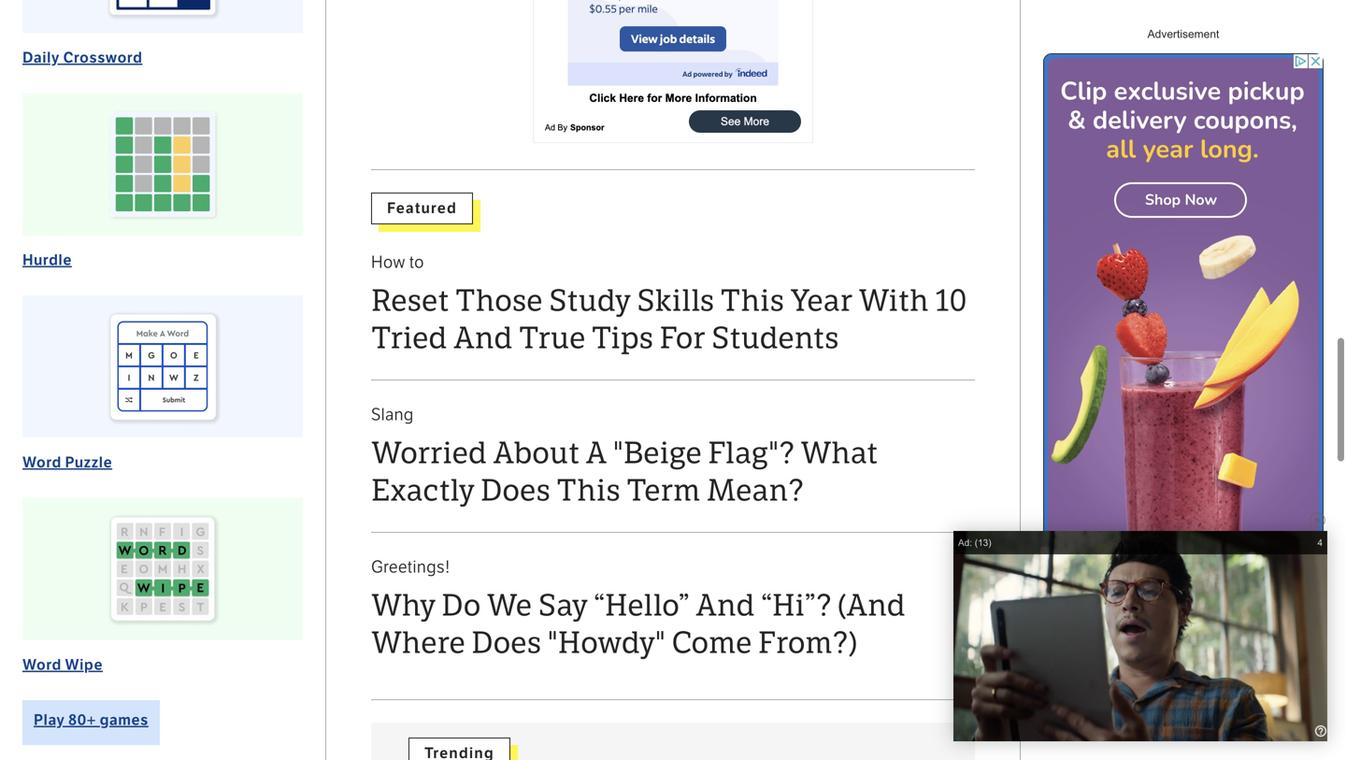 Task type: vqa. For each thing, say whether or not it's contained in the screenshot.
Dictionary.Com
no



Task type: locate. For each thing, give the bounding box(es) containing it.
and inside reset those study skills this year with 10 tried and true tips for students
[[454, 320, 513, 356]]

and down the those
[[454, 320, 513, 356]]

0 horizontal spatial and
[[454, 320, 513, 356]]

with
[[859, 283, 929, 319]]

"beige
[[613, 435, 702, 471]]

1 vertical spatial this
[[557, 473, 621, 509]]

0 vertical spatial this
[[721, 283, 785, 319]]

does inside why do we say "hello" and "hi"? (and where does "howdy" come from?)
[[472, 625, 542, 661]]

0 vertical spatial word
[[22, 454, 62, 472]]

word
[[22, 454, 62, 472], [1034, 550, 1069, 567], [22, 656, 62, 674]]

1 vertical spatial and
[[696, 588, 755, 624]]

day
[[1115, 550, 1142, 567]]

and inside why do we say "hello" and "hi"? (and where does "howdy" come from?)
[[696, 588, 755, 624]]

word puzzle image
[[22, 296, 303, 438]]

where
[[371, 625, 466, 661]]

word puzzle link
[[22, 454, 112, 472]]

wipe
[[65, 656, 103, 674]]

1 horizontal spatial this
[[721, 283, 785, 319]]

this
[[721, 283, 785, 319], [557, 473, 621, 509]]

ad: (13)
[[959, 538, 992, 548]]

word puzzle
[[22, 454, 112, 472]]

we
[[487, 588, 532, 624]]

greetings!
[[371, 557, 451, 577]]

and
[[454, 320, 513, 356], [696, 588, 755, 624]]

word left of
[[1034, 550, 1069, 567]]

why do we say "hello" and "hi"? (and where does "howdy" come from?) link
[[371, 587, 975, 662]]

worried
[[371, 435, 487, 471]]

reset those study skills this year with 10 tried and true tips for students link
[[371, 282, 975, 357]]

why do we say "hello" and "hi"? (and where does "howdy" come from?)
[[371, 588, 906, 661]]

0 horizontal spatial this
[[557, 473, 621, 509]]

for
[[660, 320, 706, 356]]

word wipe image
[[22, 498, 303, 640]]

exactly
[[371, 473, 475, 509]]

"hi"?
[[761, 588, 832, 624]]

and up come
[[696, 588, 755, 624]]

hurdle
[[22, 251, 72, 269]]

(and
[[838, 588, 906, 624]]

word left puzzle
[[22, 454, 62, 472]]

does down the about
[[481, 473, 551, 509]]

1 horizontal spatial and
[[696, 588, 755, 624]]

mean?
[[707, 473, 804, 509]]

"hello"
[[594, 588, 690, 624]]

does inside worried about a "beige flag"? what exactly does this term mean?
[[481, 473, 551, 509]]

2 vertical spatial word
[[22, 656, 62, 674]]

tips
[[592, 320, 654, 356]]

jannock: word of the day
[[970, 550, 1142, 567]]

does
[[481, 473, 551, 509], [472, 625, 542, 661]]

1 vertical spatial does
[[472, 625, 542, 661]]

1 vertical spatial word
[[1034, 550, 1069, 567]]

daily crossword link
[[22, 49, 143, 67]]

this up students
[[721, 283, 785, 319]]

daily crossword image
[[22, 0, 303, 33]]

word left the wipe
[[22, 656, 62, 674]]

advertisement element
[[533, 0, 814, 143], [1044, 53, 1324, 614]]

featured
[[387, 199, 457, 217]]

does down we
[[472, 625, 542, 661]]

hurdle link
[[22, 251, 72, 269]]

how to
[[371, 253, 424, 273]]

say
[[538, 588, 588, 624]]

skills
[[637, 283, 715, 319]]

0 vertical spatial and
[[454, 320, 513, 356]]

a
[[586, 435, 607, 471]]

video player region
[[954, 531, 1328, 742]]

reset
[[371, 283, 449, 319]]

this inside reset those study skills this year with 10 tried and true tips for students
[[721, 283, 785, 319]]

this down a on the left bottom of the page
[[557, 473, 621, 509]]

0 vertical spatial does
[[481, 473, 551, 509]]

the
[[1090, 550, 1111, 567]]

10
[[935, 283, 968, 319]]

what
[[801, 435, 878, 471]]



Task type: describe. For each thing, give the bounding box(es) containing it.
this inside worried about a "beige flag"? what exactly does this term mean?
[[557, 473, 621, 509]]

4
[[1318, 538, 1323, 548]]

year
[[791, 283, 853, 319]]

hurdle image
[[22, 93, 303, 236]]

worried about a "beige flag"? what exactly does this term mean? link
[[371, 435, 975, 510]]

students
[[712, 320, 840, 356]]

games
[[100, 711, 148, 729]]

reset those study skills this year with 10 tried and true tips for students
[[371, 283, 968, 356]]

do
[[442, 588, 481, 624]]

jannock:
[[970, 550, 1030, 567]]

why
[[371, 588, 436, 624]]

to
[[409, 253, 424, 273]]

word for word wipe
[[22, 656, 62, 674]]

study
[[549, 283, 631, 319]]

play
[[34, 711, 65, 729]]

ad:
[[959, 538, 973, 548]]

play 80+ games link
[[22, 700, 160, 745]]

"howdy"
[[548, 625, 666, 661]]

slang
[[371, 405, 414, 425]]

word wipe
[[22, 656, 103, 674]]

80+
[[68, 711, 96, 729]]

1 horizontal spatial advertisement element
[[1044, 53, 1324, 614]]

those
[[455, 283, 543, 319]]

true
[[519, 320, 586, 356]]

daily
[[22, 49, 60, 67]]

word for word puzzle
[[22, 454, 62, 472]]

term
[[627, 473, 701, 509]]

advertisement
[[1148, 28, 1220, 40]]

word inside video player region
[[1034, 550, 1069, 567]]

word wipe link
[[22, 656, 103, 674]]

595
[[997, 570, 1017, 585]]

of
[[1074, 550, 1086, 567]]

how
[[371, 253, 406, 273]]

come
[[672, 625, 752, 661]]

play 80+ games
[[34, 711, 148, 729]]

daily crossword
[[22, 49, 143, 67]]

about
[[493, 435, 580, 471]]

puzzle
[[65, 454, 112, 472]]

crossword
[[63, 49, 143, 67]]

worried about a "beige flag"? what exactly does this term mean?
[[371, 435, 878, 509]]

0 horizontal spatial advertisement element
[[533, 0, 814, 143]]

flag"?
[[708, 435, 795, 471]]

from?)
[[758, 625, 858, 661]]

(13)
[[975, 538, 992, 548]]

tried
[[371, 320, 448, 356]]



